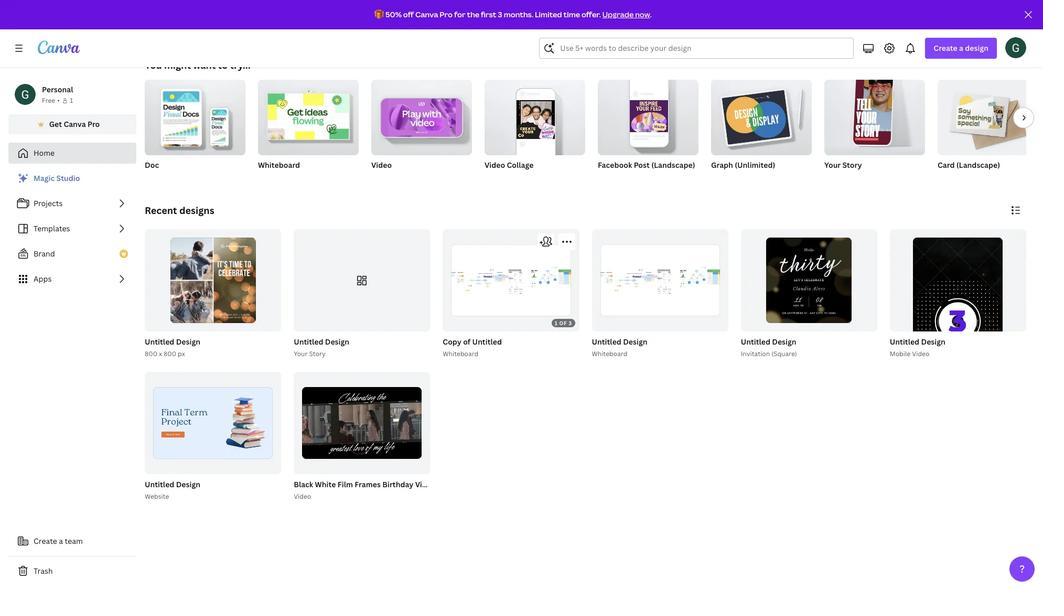 Task type: vqa. For each thing, say whether or not it's contained in the screenshot.
These
no



Task type: describe. For each thing, give the bounding box(es) containing it.
for you button
[[338, 0, 363, 42]]

websites button
[[748, 0, 776, 42]]

untitled design button for untitled design your story
[[294, 336, 349, 349]]

design for untitled design your story
[[325, 337, 349, 347]]

website
[[145, 492, 169, 501]]

untitled for untitled design your story
[[294, 337, 323, 347]]

.
[[650, 9, 652, 19]]

docs
[[402, 25, 417, 34]]

2 800 from the left
[[164, 349, 176, 358]]

create a design
[[934, 43, 989, 53]]

untitled design your story
[[294, 337, 349, 358]]

Search search field
[[560, 38, 833, 58]]

your inside group
[[824, 160, 841, 170]]

free
[[42, 96, 55, 105]]

for
[[454, 9, 466, 19]]

card (landscape) group
[[938, 76, 1038, 184]]

offer.
[[582, 9, 601, 19]]

untitled design mobile video
[[890, 337, 945, 358]]

group for facebook post (landscape)
[[598, 76, 699, 155]]

(square)
[[772, 349, 797, 358]]

you might want to try...
[[145, 59, 250, 71]]

trash link
[[8, 561, 136, 582]]

might
[[164, 59, 191, 71]]

group for graph (unlimited)
[[711, 76, 812, 155]]

1 horizontal spatial pro
[[440, 9, 453, 19]]

group for video
[[371, 76, 472, 155]]

untitled for untitled design invitation (square)
[[741, 337, 770, 347]]

invitation
[[741, 349, 770, 358]]

products
[[697, 25, 725, 34]]

websites
[[748, 25, 776, 34]]

black
[[294, 479, 313, 489]]

untitled for untitled design whiteboard
[[592, 337, 621, 347]]

1 horizontal spatial canva
[[415, 9, 438, 19]]

your story group
[[824, 73, 925, 184]]

personal
[[42, 84, 73, 94]]

graph
[[711, 160, 733, 170]]

untitled design whiteboard
[[592, 337, 647, 358]]

pro inside button
[[88, 119, 100, 129]]

4
[[1016, 319, 1019, 327]]

whiteboard inside untitled design whiteboard
[[592, 349, 627, 358]]

get
[[49, 119, 62, 129]]

more button
[[808, 0, 833, 42]]

create a team
[[34, 536, 83, 546]]

untitled design invitation (square)
[[741, 337, 797, 358]]

video inside untitled design mobile video
[[912, 349, 930, 358]]

🎁 50% off canva pro for the first 3 months. limited time offer. upgrade now .
[[375, 9, 652, 19]]

social media
[[566, 25, 605, 34]]

1 800 from the left
[[145, 349, 157, 358]]

more
[[813, 25, 828, 34]]

design for untitled design invitation (square)
[[772, 337, 796, 347]]

frames
[[355, 479, 381, 489]]

greg robinson image
[[1005, 37, 1026, 58]]

create for create a design
[[934, 43, 958, 53]]

videos
[[634, 25, 655, 34]]

a for team
[[59, 536, 63, 546]]

doc
[[145, 160, 159, 170]]

facebook post (landscape)
[[598, 160, 695, 170]]

•
[[57, 96, 60, 105]]

whiteboards
[[449, 25, 488, 34]]

of for 3
[[559, 319, 567, 327]]

whiteboard inside copy of untitled whiteboard
[[443, 349, 478, 358]]

untitled design button for untitled design mobile video
[[890, 336, 945, 349]]

free •
[[42, 96, 60, 105]]

story inside group
[[843, 160, 862, 170]]

px
[[178, 349, 185, 358]]

whiteboards button
[[449, 0, 488, 42]]

magic studio link
[[8, 168, 136, 189]]

card (landscape)
[[938, 160, 1000, 170]]

story inside untitled design your story
[[309, 349, 326, 358]]

for you
[[339, 25, 362, 34]]

facebook
[[598, 160, 632, 170]]

untitled for untitled design 800 x 800 px
[[145, 337, 174, 347]]

of for untitled
[[463, 337, 471, 347]]

video collage
[[485, 160, 534, 170]]

get canva pro button
[[8, 114, 136, 134]]

recent
[[145, 204, 177, 217]]

list containing magic studio
[[8, 168, 136, 289]]

the
[[467, 9, 479, 19]]

canva inside get canva pro button
[[64, 119, 86, 129]]

print products
[[681, 25, 725, 34]]

docs button
[[397, 0, 422, 42]]

white
[[315, 479, 336, 489]]

1 of 11
[[254, 462, 274, 470]]

birthday
[[382, 479, 413, 489]]

1 vertical spatial 3
[[569, 319, 572, 327]]

media
[[586, 25, 605, 34]]

film
[[338, 479, 353, 489]]

brand link
[[8, 243, 136, 264]]

get canva pro
[[49, 119, 100, 129]]

mobile
[[890, 349, 911, 358]]

design for untitled design whiteboard
[[623, 337, 647, 347]]

untitled design button for untitled design whiteboard
[[592, 336, 647, 349]]

untitled for untitled design mobile video
[[890, 337, 919, 347]]

(landscape) inside group
[[651, 160, 695, 170]]

print products button
[[681, 0, 725, 42]]

untitled for untitled design website
[[145, 479, 174, 489]]

untitled design button for untitled design 800 x 800 px
[[145, 336, 200, 349]]

design for untitled design 800 x 800 px
[[176, 337, 200, 347]]



Task type: locate. For each thing, give the bounding box(es) containing it.
2 (landscape) from the left
[[956, 160, 1000, 170]]

print
[[681, 25, 696, 34]]

create a team button
[[8, 531, 136, 552]]

1 vertical spatial create
[[34, 536, 57, 546]]

1 for mobile
[[1002, 319, 1005, 327]]

(landscape) right post
[[651, 160, 695, 170]]

0 vertical spatial pro
[[440, 9, 453, 19]]

1 vertical spatial a
[[59, 536, 63, 546]]

(landscape)
[[651, 160, 695, 170], [956, 160, 1000, 170]]

0 horizontal spatial (landscape)
[[651, 160, 695, 170]]

group for video collage
[[485, 76, 585, 155]]

you
[[145, 59, 162, 71]]

video group
[[371, 76, 472, 184]]

x
[[159, 349, 162, 358]]

2 horizontal spatial whiteboard
[[592, 349, 627, 358]]

home link
[[8, 143, 136, 164]]

1 horizontal spatial your
[[824, 160, 841, 170]]

graph (unlimited)
[[711, 160, 775, 170]]

create inside button
[[34, 536, 57, 546]]

1 vertical spatial pro
[[88, 119, 100, 129]]

untitled design 800 x 800 px
[[145, 337, 200, 358]]

a left design
[[959, 43, 963, 53]]

untitled design button for untitled design website
[[145, 478, 200, 492]]

of
[[559, 319, 567, 327], [1006, 319, 1014, 327], [463, 337, 471, 347], [259, 462, 266, 470]]

design inside untitled design whiteboard
[[623, 337, 647, 347]]

a for design
[[959, 43, 963, 53]]

black white film frames birthday video button
[[294, 478, 436, 492]]

limited
[[535, 9, 562, 19]]

design for untitled design mobile video
[[921, 337, 945, 347]]

pro up home link
[[88, 119, 100, 129]]

apps link
[[8, 269, 136, 289]]

you
[[351, 25, 362, 34]]

projects link
[[8, 193, 136, 214]]

design inside the untitled design website
[[176, 479, 200, 489]]

untitled inside untitled design 800 x 800 px
[[145, 337, 174, 347]]

card
[[938, 160, 955, 170]]

create left team
[[34, 536, 57, 546]]

design
[[965, 43, 989, 53]]

black white film frames birthday video video
[[294, 479, 436, 501]]

home
[[34, 148, 55, 158]]

1 horizontal spatial a
[[959, 43, 963, 53]]

None search field
[[539, 38, 854, 59]]

0 vertical spatial 3
[[498, 9, 502, 19]]

untitled inside untitled design invitation (square)
[[741, 337, 770, 347]]

brand
[[34, 249, 55, 259]]

untitled
[[145, 337, 174, 347], [592, 337, 621, 347], [294, 337, 323, 347], [472, 337, 502, 347], [741, 337, 770, 347], [890, 337, 919, 347], [145, 479, 174, 489]]

1 horizontal spatial (landscape)
[[956, 160, 1000, 170]]

presentations
[[506, 25, 548, 34]]

video collage group
[[485, 76, 585, 184]]

your story
[[824, 160, 862, 170]]

0 vertical spatial your
[[824, 160, 841, 170]]

your
[[824, 160, 841, 170], [294, 349, 308, 358]]

1 vertical spatial canva
[[64, 119, 86, 129]]

story
[[843, 160, 862, 170], [309, 349, 326, 358]]

first
[[481, 9, 496, 19]]

canva
[[415, 9, 438, 19], [64, 119, 86, 129]]

untitled inside untitled design your story
[[294, 337, 323, 347]]

social
[[566, 25, 585, 34]]

untitled design website
[[145, 479, 200, 501]]

(landscape) right card
[[956, 160, 1000, 170]]

0 horizontal spatial story
[[309, 349, 326, 358]]

design inside untitled design mobile video
[[921, 337, 945, 347]]

for
[[339, 25, 349, 34]]

canva right get
[[64, 119, 86, 129]]

0 vertical spatial canva
[[415, 9, 438, 19]]

apps
[[34, 274, 52, 284]]

1 for website
[[254, 462, 257, 470]]

team
[[65, 536, 83, 546]]

time
[[564, 9, 580, 19]]

1 of 3
[[555, 319, 572, 327]]

a inside create a design dropdown button
[[959, 43, 963, 53]]

doc group
[[145, 76, 245, 184]]

1 vertical spatial story
[[309, 349, 326, 358]]

(unlimited)
[[735, 160, 775, 170]]

untitled inside copy of untitled whiteboard
[[472, 337, 502, 347]]

list
[[8, 168, 136, 289]]

design for untitled design website
[[176, 479, 200, 489]]

of for 11
[[259, 462, 266, 470]]

0 vertical spatial a
[[959, 43, 963, 53]]

create for create a team
[[34, 536, 57, 546]]

0 horizontal spatial whiteboard
[[258, 160, 300, 170]]

recent designs
[[145, 204, 214, 217]]

off
[[403, 9, 414, 19]]

untitled design button
[[145, 336, 200, 349], [592, 336, 647, 349], [294, 336, 349, 349], [741, 336, 796, 349], [890, 336, 945, 349], [145, 478, 200, 492]]

a inside the create a team button
[[59, 536, 63, 546]]

designs
[[179, 204, 214, 217]]

whiteboard inside "whiteboard" group
[[258, 160, 300, 170]]

1 for untitled
[[555, 319, 558, 327]]

now
[[635, 9, 650, 19]]

group
[[824, 73, 925, 155], [145, 76, 245, 155], [258, 76, 359, 155], [371, 76, 472, 155], [485, 76, 585, 155], [598, 76, 699, 155], [711, 76, 812, 155], [938, 76, 1038, 155]]

1 horizontal spatial 800
[[164, 349, 176, 358]]

create a design button
[[925, 38, 997, 59]]

video
[[371, 160, 392, 170], [485, 160, 505, 170], [912, 349, 930, 358], [415, 479, 436, 489], [294, 492, 311, 501]]

try...
[[230, 59, 250, 71]]

copy
[[443, 337, 461, 347]]

projects
[[34, 198, 63, 208]]

magic
[[34, 173, 55, 183]]

1 horizontal spatial 3
[[569, 319, 572, 327]]

untitled inside untitled design mobile video
[[890, 337, 919, 347]]

design inside untitled design invitation (square)
[[772, 337, 796, 347]]

want
[[193, 59, 216, 71]]

11
[[268, 462, 274, 470]]

1 horizontal spatial story
[[843, 160, 862, 170]]

50%
[[385, 9, 402, 19]]

trash
[[34, 566, 53, 576]]

pro left for
[[440, 9, 453, 19]]

(landscape) inside group
[[956, 160, 1000, 170]]

design inside untitled design 800 x 800 px
[[176, 337, 200, 347]]

1
[[70, 96, 73, 105], [555, 319, 558, 327], [1002, 319, 1005, 327], [254, 462, 257, 470]]

800 right x
[[164, 349, 176, 358]]

whiteboard group
[[258, 76, 359, 184]]

videos button
[[632, 0, 657, 42]]

untitled design button for untitled design invitation (square)
[[741, 336, 796, 349]]

0 horizontal spatial 800
[[145, 349, 157, 358]]

social media button
[[566, 0, 605, 42]]

1 (landscape) from the left
[[651, 160, 695, 170]]

to
[[218, 59, 228, 71]]

studio
[[56, 173, 80, 183]]

your inside untitled design your story
[[294, 349, 308, 358]]

group for whiteboard
[[258, 76, 359, 155]]

create inside dropdown button
[[934, 43, 958, 53]]

0 horizontal spatial 3
[[498, 9, 502, 19]]

of inside copy of untitled whiteboard
[[463, 337, 471, 347]]

a
[[959, 43, 963, 53], [59, 536, 63, 546]]

800
[[145, 349, 157, 358], [164, 349, 176, 358]]

graph (unlimited) group
[[711, 76, 812, 184]]

group for doc
[[145, 76, 245, 155]]

facebook post (landscape) group
[[598, 76, 699, 184]]

collage
[[507, 160, 534, 170]]

1 vertical spatial your
[[294, 349, 308, 358]]

1 horizontal spatial whiteboard
[[443, 349, 478, 358]]

0 horizontal spatial a
[[59, 536, 63, 546]]

create
[[934, 43, 958, 53], [34, 536, 57, 546]]

upgrade
[[602, 9, 634, 19]]

templates
[[34, 223, 70, 233]]

0 horizontal spatial pro
[[88, 119, 100, 129]]

canva right off
[[415, 9, 438, 19]]

a left team
[[59, 536, 63, 546]]

untitled inside untitled design whiteboard
[[592, 337, 621, 347]]

templates link
[[8, 218, 136, 239]]

pro
[[440, 9, 453, 19], [88, 119, 100, 129]]

copy of untitled whiteboard
[[443, 337, 502, 358]]

group for your story
[[824, 73, 925, 155]]

upgrade now button
[[602, 9, 650, 19]]

800 left x
[[145, 349, 157, 358]]

months.
[[504, 9, 533, 19]]

create left design
[[934, 43, 958, 53]]

untitled inside the untitled design website
[[145, 479, 174, 489]]

1 horizontal spatial create
[[934, 43, 958, 53]]

of for 4
[[1006, 319, 1014, 327]]

0 horizontal spatial your
[[294, 349, 308, 358]]

0 vertical spatial create
[[934, 43, 958, 53]]

0 vertical spatial story
[[843, 160, 862, 170]]

design inside untitled design your story
[[325, 337, 349, 347]]

magic studio
[[34, 173, 80, 183]]

0 horizontal spatial create
[[34, 536, 57, 546]]

0 horizontal spatial canva
[[64, 119, 86, 129]]



